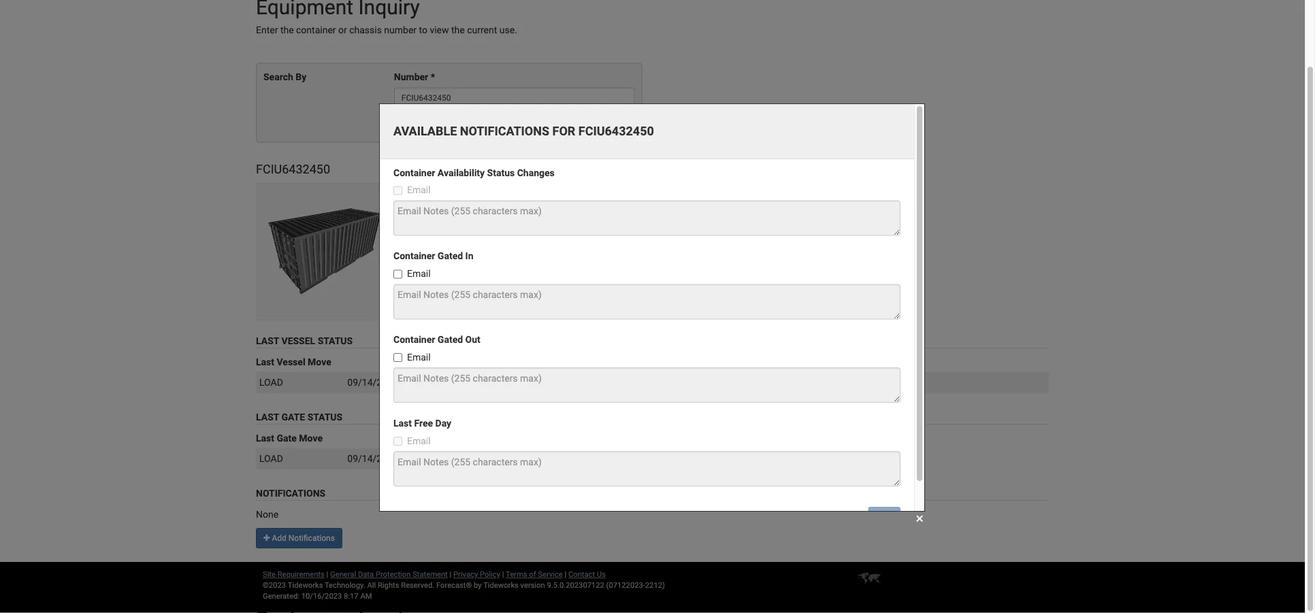 Task type: describe. For each thing, give the bounding box(es) containing it.
search by
[[264, 71, 307, 83]]

forecast®
[[437, 581, 472, 590]]

service
[[538, 570, 563, 579]]

2 the from the left
[[452, 25, 465, 36]]

data
[[358, 570, 374, 579]]

add notifications link
[[256, 528, 343, 549]]

clear button
[[559, 115, 593, 135]]

reserved.
[[401, 581, 435, 590]]

site
[[263, 570, 276, 579]]

2212)
[[646, 581, 665, 590]]

enter
[[256, 25, 278, 36]]

1:35 for last vessel move
[[401, 377, 419, 388]]

©2023 tideworks
[[263, 581, 323, 590]]

last for last vessel move
[[256, 357, 275, 368]]

category
[[663, 357, 702, 368]]

general data protection statement link
[[330, 570, 448, 579]]

2 | from the left
[[450, 570, 452, 579]]

container
[[296, 25, 336, 36]]

fciu6432450
[[256, 162, 330, 177]]

version
[[521, 581, 545, 590]]

9.5.0.202307122
[[547, 581, 605, 590]]

generated:
[[263, 592, 300, 601]]

of
[[529, 570, 536, 579]]

am
[[361, 592, 372, 601]]

view
[[430, 25, 449, 36]]

site requirements | general data protection statement | privacy policy | terms of service | contact us ©2023 tideworks technology. all rights reserved. forecast® by tideworks version 9.5.0.202307122 (07122023-2212) generated: 10/16/2023 8:17 am
[[263, 570, 665, 601]]

0 vertical spatial notifications
[[256, 488, 326, 499]]

status:
[[460, 225, 489, 236]]

chassis
[[350, 25, 382, 36]]

09/14/2023 1:35 pm for last vessel move
[[348, 377, 436, 388]]

pm for last gate move
[[421, 453, 436, 465]]

last gate status
[[256, 412, 343, 423]]

contact
[[569, 570, 595, 579]]

by
[[474, 581, 482, 590]]

1 the from the left
[[281, 25, 294, 36]]

container
[[541, 198, 593, 209]]

gross weight:
[[460, 252, 521, 264]]

rights
[[378, 581, 399, 590]]

pm for last vessel move
[[421, 377, 436, 388]]

8:17
[[344, 592, 359, 601]]

gate for status
[[282, 412, 305, 423]]

20dr image
[[256, 183, 394, 321]]

mscalgh/337r
[[463, 377, 533, 388]]

us
[[597, 570, 606, 579]]

protection
[[376, 570, 411, 579]]

privacy policy link
[[454, 570, 501, 579]]

move for last gate move
[[299, 433, 323, 444]]

status for last vessel status
[[318, 336, 353, 347]]

size/type: 20' dry container (20dr) category: export status: empty
[[460, 198, 625, 236]]

current
[[467, 25, 497, 36]]

gate for move
[[277, 433, 297, 444]]

4 | from the left
[[565, 570, 567, 579]]

by
[[296, 71, 307, 83]]

tideworks
[[484, 581, 519, 590]]

(20dr)
[[596, 198, 625, 209]]

number *
[[394, 71, 435, 83]]

09/14/2023 for last gate move
[[348, 453, 398, 465]]

10/16/2023
[[302, 592, 342, 601]]

category:
[[460, 212, 500, 223]]



Task type: locate. For each thing, give the bounding box(es) containing it.
empty
[[492, 225, 519, 236]]

0 vertical spatial load
[[260, 377, 283, 388]]

add
[[272, 534, 287, 543]]

2 load from the top
[[260, 453, 283, 465]]

1 vertical spatial notifications
[[289, 534, 335, 543]]

to
[[419, 25, 428, 36]]

search
[[264, 71, 293, 83], [603, 120, 628, 130]]

1 vertical spatial pm
[[421, 453, 436, 465]]

vessel for move
[[277, 357, 306, 368]]

load
[[260, 377, 283, 388], [260, 453, 283, 465]]

requirements
[[278, 570, 325, 579]]

technology.
[[325, 581, 366, 590]]

1 vertical spatial 09/14/2023
[[348, 453, 398, 465]]

3 last from the top
[[256, 412, 279, 423]]

0 horizontal spatial the
[[281, 25, 294, 36]]

last vessel move
[[256, 357, 332, 368]]

last for last gate status
[[256, 412, 279, 423]]

status
[[318, 336, 353, 347], [867, 357, 894, 368], [308, 412, 343, 423]]

20'
[[506, 198, 519, 209]]

last vessel status
[[256, 336, 353, 347]]

09/14/2023 1:35 pm for last gate move
[[348, 453, 436, 465]]

contact us link
[[569, 570, 606, 579]]

Number * text field
[[394, 87, 635, 108]]

1 09/14/2023 from the top
[[348, 377, 398, 388]]

1 horizontal spatial search
[[603, 120, 628, 130]]

09/14/2023 1:35 pm
[[348, 377, 436, 388], [348, 453, 436, 465]]

0 vertical spatial 09/14/2023
[[348, 377, 398, 388]]

2 pm from the top
[[421, 453, 436, 465]]

the right view
[[452, 25, 465, 36]]

0 vertical spatial pm
[[421, 377, 436, 388]]

pm
[[421, 377, 436, 388], [421, 453, 436, 465]]

1 vertical spatial move
[[299, 433, 323, 444]]

last down last gate status
[[256, 433, 275, 444]]

add notifications
[[270, 534, 335, 543]]

load for vessel
[[260, 377, 283, 388]]

gross
[[460, 252, 484, 264]]

notifications inside button
[[289, 534, 335, 543]]

| up forecast®
[[450, 570, 452, 579]]

enter the container or chassis number to view the current use.
[[256, 25, 518, 36]]

1 vertical spatial load
[[260, 453, 283, 465]]

1 vertical spatial status
[[867, 357, 894, 368]]

weight:
[[487, 252, 519, 264]]

0 vertical spatial 09/14/2023 1:35 pm
[[348, 377, 436, 388]]

notifications right add
[[289, 534, 335, 543]]

dry
[[521, 198, 539, 209]]

0 vertical spatial gate
[[282, 412, 305, 423]]

gate up last gate move
[[282, 412, 305, 423]]

| up tideworks
[[502, 570, 504, 579]]

(07122023-
[[607, 581, 646, 590]]

status for last gate status
[[308, 412, 343, 423]]

*
[[431, 71, 435, 83]]

load for gate
[[260, 453, 283, 465]]

| up 9.5.0.202307122
[[565, 570, 567, 579]]

1 horizontal spatial the
[[452, 25, 465, 36]]

policy
[[480, 570, 501, 579]]

0 vertical spatial status
[[318, 336, 353, 347]]

general
[[330, 570, 356, 579]]

gate down last gate status
[[277, 433, 297, 444]]

1:35
[[401, 377, 419, 388], [401, 453, 419, 465]]

3 | from the left
[[502, 570, 504, 579]]

1 vertical spatial gate
[[277, 433, 297, 444]]

|
[[327, 570, 329, 579], [450, 570, 452, 579], [502, 570, 504, 579], [565, 570, 567, 579]]

use.
[[500, 25, 518, 36]]

09/14/2023
[[348, 377, 398, 388], [348, 453, 398, 465]]

1 vertical spatial search
[[603, 120, 628, 130]]

1 09/14/2023 1:35 pm from the top
[[348, 377, 436, 388]]

size/type:
[[460, 198, 504, 209]]

move
[[308, 357, 332, 368], [299, 433, 323, 444]]

last
[[256, 336, 279, 347], [256, 357, 275, 368], [256, 412, 279, 423], [256, 433, 275, 444]]

vessel
[[282, 336, 315, 347], [277, 357, 306, 368]]

1 load from the top
[[260, 377, 283, 388]]

0 horizontal spatial search
[[264, 71, 293, 83]]

2 last from the top
[[256, 357, 275, 368]]

statement
[[413, 570, 448, 579]]

search left by
[[264, 71, 293, 83]]

last down last vessel status
[[256, 357, 275, 368]]

last for last gate move
[[256, 433, 275, 444]]

plus image
[[264, 534, 270, 542]]

site requirements link
[[263, 570, 325, 579]]

notifications
[[256, 488, 326, 499], [289, 534, 335, 543]]

09/14/2023 for last vessel move
[[348, 377, 398, 388]]

1 vertical spatial 1:35
[[401, 453, 419, 465]]

0 vertical spatial vessel
[[282, 336, 315, 347]]

search for search
[[603, 120, 628, 130]]

2 1:35 from the top
[[401, 453, 419, 465]]

1 1:35 from the top
[[401, 377, 419, 388]]

move for last vessel move
[[308, 357, 332, 368]]

clear
[[566, 120, 585, 130]]

terms of service link
[[506, 570, 563, 579]]

the right the "enter"
[[281, 25, 294, 36]]

0 vertical spatial 1:35
[[401, 377, 419, 388]]

move down last vessel status
[[308, 357, 332, 368]]

2 vertical spatial status
[[308, 412, 343, 423]]

search for search by
[[264, 71, 293, 83]]

last for last vessel status
[[256, 336, 279, 347]]

search inside "button"
[[603, 120, 628, 130]]

export
[[502, 212, 530, 223]]

vessel for status
[[282, 336, 315, 347]]

or
[[339, 25, 347, 36]]

last gate move
[[256, 433, 323, 444]]

1 vertical spatial 09/14/2023 1:35 pm
[[348, 453, 436, 465]]

notifications up none
[[256, 488, 326, 499]]

move down last gate status
[[299, 433, 323, 444]]

vessel/voyage
[[460, 357, 524, 368]]

number
[[394, 71, 429, 83]]

last up last gate move
[[256, 412, 279, 423]]

1:35 for last gate move
[[401, 453, 419, 465]]

load down last vessel move
[[260, 377, 283, 388]]

privacy
[[454, 570, 478, 579]]

gate
[[282, 412, 305, 423], [277, 433, 297, 444]]

search right clear button
[[603, 120, 628, 130]]

0 vertical spatial search
[[264, 71, 293, 83]]

1 last from the top
[[256, 336, 279, 347]]

| left "general"
[[327, 570, 329, 579]]

vessel down last vessel status
[[277, 357, 306, 368]]

none
[[256, 509, 279, 520]]

vessel up last vessel move
[[282, 336, 315, 347]]

last up last vessel move
[[256, 336, 279, 347]]

search button
[[595, 115, 635, 135]]

add notifications button
[[256, 528, 343, 549]]

0 vertical spatial move
[[308, 357, 332, 368]]

terms
[[506, 570, 528, 579]]

2 09/14/2023 1:35 pm from the top
[[348, 453, 436, 465]]

1 pm from the top
[[421, 377, 436, 388]]

1 | from the left
[[327, 570, 329, 579]]

4 last from the top
[[256, 433, 275, 444]]

2 09/14/2023 from the top
[[348, 453, 398, 465]]

load down last gate move
[[260, 453, 283, 465]]

number
[[384, 25, 417, 36]]

all
[[367, 581, 376, 590]]

1 vertical spatial vessel
[[277, 357, 306, 368]]

the
[[281, 25, 294, 36], [452, 25, 465, 36]]



Task type: vqa. For each thing, say whether or not it's contained in the screenshot.
T5 inside Welcome To Terminal 5 (For Terminal Map Click Here, T5 Yard Map )
no



